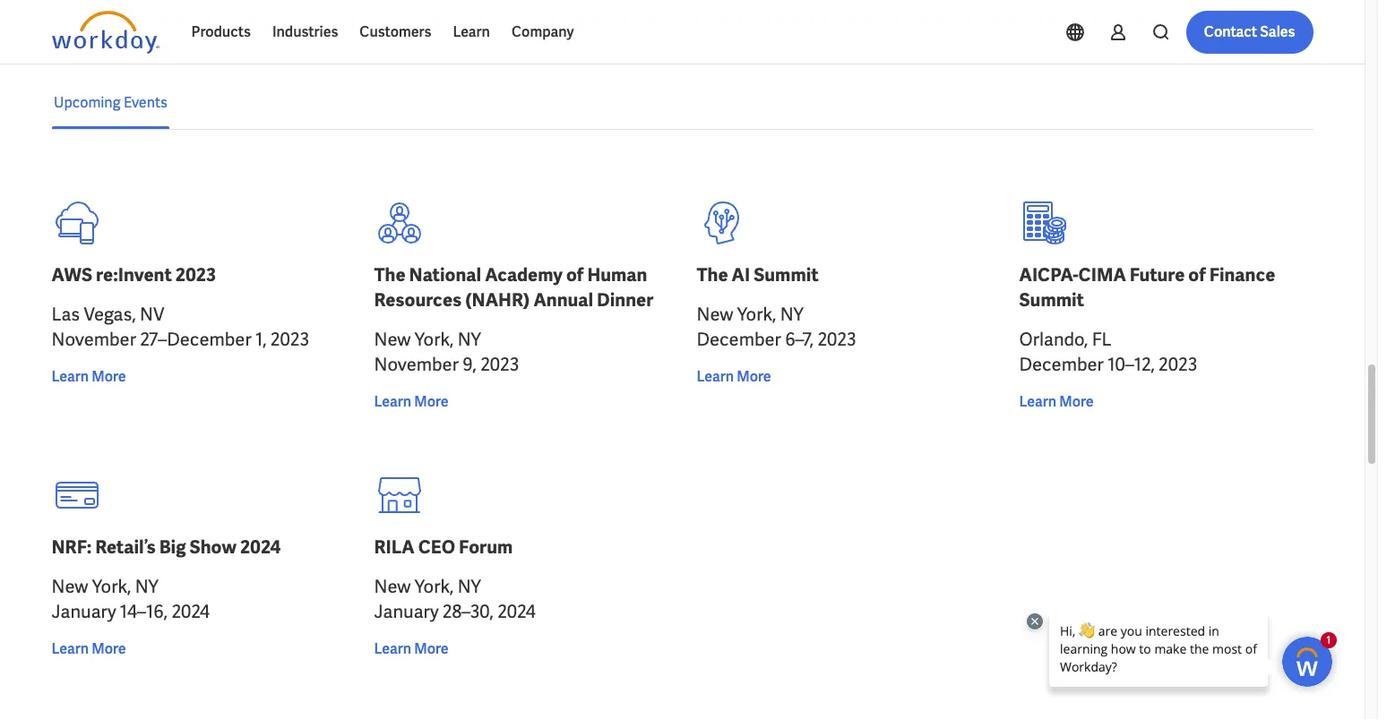 Task type: describe. For each thing, give the bounding box(es) containing it.
learn for rila ceo forum
[[374, 640, 411, 659]]

nv
[[140, 303, 164, 326]]

contact sales
[[1204, 22, 1295, 41]]

academy
[[485, 264, 563, 287]]

learn more for january 28–30, 2024
[[374, 640, 449, 659]]

orlando,
[[1019, 328, 1088, 351]]

connect
[[424, 27, 477, 46]]

aicpa-cima future of finance summit
[[1019, 264, 1275, 312]]

2023 inside 'orlando, fl december 10–12, 2023'
[[1159, 353, 1197, 377]]

where
[[265, 27, 305, 46]]

us.
[[512, 27, 531, 46]]

contact
[[1204, 22, 1257, 41]]

the ai summit
[[697, 264, 819, 287]]

summit inside aicpa-cima future of finance summit
[[1019, 289, 1084, 312]]

new york, ny november 9, 2023
[[374, 328, 519, 377]]

events
[[123, 93, 167, 112]]

learn for the ai summit
[[697, 368, 734, 386]]

can
[[334, 27, 358, 46]]

learn more link for new york, ny january 28–30, 2024
[[374, 639, 449, 661]]

retail's
[[95, 536, 156, 559]]

2024 for rila ceo forum
[[497, 601, 536, 624]]

learn for aws re:invent 2023
[[52, 368, 89, 386]]

re:invent
[[96, 264, 172, 287]]

ny for 14–16,
[[135, 575, 159, 599]]

more for 9,
[[414, 393, 449, 411]]

of for finance
[[1188, 264, 1206, 287]]

dinner
[[597, 289, 653, 312]]

1,
[[255, 328, 267, 351]]

industries
[[272, 22, 338, 41]]

of for human
[[566, 264, 584, 287]]

more for 27–december
[[92, 368, 126, 386]]

upcoming events
[[53, 93, 167, 112]]

28–30,
[[442, 601, 494, 624]]

events
[[218, 27, 262, 46]]

december inside 'orlando, fl december 10–12, 2023'
[[1019, 353, 1104, 377]]

in-
[[83, 27, 99, 46]]

resources
[[374, 289, 462, 312]]

find in-person and digital events where you can learn and connect with us.
[[52, 27, 531, 46]]

york, for 14–16,
[[92, 575, 131, 599]]

2023 inside new york, ny december 6–7, 2023
[[817, 328, 856, 351]]

new for new york, ny december 6–7, 2023
[[697, 303, 733, 326]]

learn for aicpa-cima future of finance summit
[[1019, 393, 1056, 411]]

2023 inside the new york, ny november 9, 2023
[[480, 353, 519, 377]]

new york, ny january 14–16, 2024
[[52, 575, 210, 624]]

new for new york, ny january 28–30, 2024
[[374, 575, 411, 599]]

learn more for january 14–16, 2024
[[52, 640, 126, 659]]

company button
[[501, 11, 585, 54]]

nrf:
[[52, 536, 92, 559]]

more for 14–16,
[[92, 640, 126, 659]]

upcoming
[[53, 93, 120, 112]]

6–7,
[[785, 328, 814, 351]]

new york, ny january 28–30, 2024
[[374, 575, 536, 624]]

learn for nrf: retail's big show 2024
[[52, 640, 89, 659]]

2023 up las vegas, nv november 27–december 1, 2023
[[175, 264, 216, 287]]

aws re:invent 2023
[[52, 264, 216, 287]]

show
[[190, 536, 237, 559]]

learn more link for new york, ny december 6–7, 2023
[[697, 367, 771, 388]]

2 and from the left
[[396, 27, 421, 46]]

ai
[[732, 264, 750, 287]]

rila ceo forum
[[374, 536, 513, 559]]

york, for 9,
[[415, 328, 454, 351]]

9,
[[462, 353, 477, 377]]

learn more link for las vegas, nv november 27–december 1, 2023
[[52, 367, 126, 388]]

aws
[[52, 264, 92, 287]]

go to the homepage image
[[52, 11, 159, 54]]

0 horizontal spatial summit
[[754, 264, 819, 287]]

learn more for november 9, 2023
[[374, 393, 449, 411]]

digital
[[175, 27, 215, 46]]

ny for 28–30,
[[458, 575, 481, 599]]

las vegas, nv november 27–december 1, 2023
[[52, 303, 309, 351]]

aicpa-
[[1019, 264, 1078, 287]]

sales
[[1260, 22, 1295, 41]]

learn more link for new york, ny november 9, 2023
[[374, 392, 449, 413]]

industries button
[[262, 11, 349, 54]]



Task type: vqa. For each thing, say whether or not it's contained in the screenshot.
Workday for Midsize Business LINK
no



Task type: locate. For each thing, give the bounding box(es) containing it.
ny inside 'new york, ny january 14–16, 2024'
[[135, 575, 159, 599]]

november inside the new york, ny november 9, 2023
[[374, 353, 459, 377]]

learn more for november 27–december 1, 2023
[[52, 368, 126, 386]]

ceo
[[418, 536, 455, 559]]

ny up 28–30,
[[458, 575, 481, 599]]

2 the from the left
[[697, 264, 728, 287]]

learn down las
[[52, 368, 89, 386]]

december down orlando,
[[1019, 353, 1104, 377]]

with
[[481, 27, 509, 46]]

learn more down vegas,
[[52, 368, 126, 386]]

learn more link for orlando, fl december 10–12, 2023
[[1019, 392, 1094, 413]]

york, inside the new york, ny november 9, 2023
[[415, 328, 454, 351]]

of up annual
[[566, 264, 584, 287]]

more
[[92, 368, 126, 386], [737, 368, 771, 386], [414, 393, 449, 411], [1059, 393, 1094, 411], [92, 640, 126, 659], [414, 640, 449, 659]]

0 horizontal spatial january
[[52, 601, 116, 624]]

york, down the resources at the left of page
[[415, 328, 454, 351]]

more down 28–30,
[[414, 640, 449, 659]]

learn more link down 'new york, ny january 14–16, 2024'
[[52, 639, 126, 661]]

the for the ai summit
[[697, 264, 728, 287]]

learn more down new york, ny january 28–30, 2024
[[374, 640, 449, 659]]

1 horizontal spatial of
[[1188, 264, 1206, 287]]

new
[[697, 303, 733, 326], [374, 328, 411, 351], [52, 575, 88, 599], [374, 575, 411, 599]]

learn more down 'new york, ny january 14–16, 2024'
[[52, 640, 126, 659]]

york, inside new york, ny january 28–30, 2024
[[415, 575, 454, 599]]

2023 right the 9,
[[480, 353, 519, 377]]

10–12,
[[1108, 353, 1155, 377]]

0 vertical spatial november
[[52, 328, 136, 351]]

company
[[512, 22, 574, 41]]

the national academy of human resources (nahr) annual dinner
[[374, 264, 653, 312]]

2024 right show
[[240, 536, 281, 559]]

learn for the national academy of human resources (nahr) annual dinner
[[374, 393, 411, 411]]

1 and from the left
[[147, 27, 172, 46]]

2 of from the left
[[1188, 264, 1206, 287]]

the
[[374, 264, 406, 287], [697, 264, 728, 287]]

1 horizontal spatial the
[[697, 264, 728, 287]]

learn more for december 10–12, 2023
[[1019, 393, 1094, 411]]

new down nrf:
[[52, 575, 88, 599]]

1 horizontal spatial january
[[374, 601, 439, 624]]

more for 2023
[[1059, 393, 1094, 411]]

cima
[[1078, 264, 1126, 287]]

contact sales link
[[1186, 11, 1313, 54]]

january left 14–16,
[[52, 601, 116, 624]]

more for 28–30,
[[414, 640, 449, 659]]

summit right ai
[[754, 264, 819, 287]]

2024 right 28–30,
[[497, 601, 536, 624]]

ny
[[780, 303, 804, 326], [458, 328, 481, 351], [135, 575, 159, 599], [458, 575, 481, 599]]

new inside 'new york, ny january 14–16, 2024'
[[52, 575, 88, 599]]

learn more for december 6–7, 2023
[[697, 368, 771, 386]]

0 horizontal spatial 2024
[[171, 601, 210, 624]]

ny for 6–7,
[[780, 303, 804, 326]]

1 horizontal spatial 2024
[[240, 536, 281, 559]]

new down rila on the bottom left of the page
[[374, 575, 411, 599]]

0 horizontal spatial of
[[566, 264, 584, 287]]

and right the learn
[[396, 27, 421, 46]]

learn more link down new york, ny december 6–7, 2023
[[697, 367, 771, 388]]

1 vertical spatial november
[[374, 353, 459, 377]]

0 horizontal spatial november
[[52, 328, 136, 351]]

learn more down new york, ny december 6–7, 2023
[[697, 368, 771, 386]]

learn more
[[52, 368, 126, 386], [697, 368, 771, 386], [374, 393, 449, 411], [1019, 393, 1094, 411], [52, 640, 126, 659], [374, 640, 449, 659]]

york, down the ai summit
[[737, 303, 776, 326]]

new inside new york, ny december 6–7, 2023
[[697, 303, 733, 326]]

ny inside the new york, ny november 9, 2023
[[458, 328, 481, 351]]

learn inside dropdown button
[[453, 22, 490, 41]]

november inside las vegas, nv november 27–december 1, 2023
[[52, 328, 136, 351]]

november for vegas,
[[52, 328, 136, 351]]

fl
[[1092, 328, 1112, 351]]

1 horizontal spatial summit
[[1019, 289, 1084, 312]]

0 horizontal spatial the
[[374, 264, 406, 287]]

of inside the national academy of human resources (nahr) annual dinner
[[566, 264, 584, 287]]

learn more link down vegas,
[[52, 367, 126, 388]]

york, down ceo
[[415, 575, 454, 599]]

december left '6–7,'
[[697, 328, 781, 351]]

learn down orlando,
[[1019, 393, 1056, 411]]

2023
[[175, 264, 216, 287], [270, 328, 309, 351], [817, 328, 856, 351], [480, 353, 519, 377], [1159, 353, 1197, 377]]

rila
[[374, 536, 415, 559]]

november for york,
[[374, 353, 459, 377]]

forum
[[459, 536, 513, 559]]

customers button
[[349, 11, 442, 54]]

york,
[[737, 303, 776, 326], [415, 328, 454, 351], [92, 575, 131, 599], [415, 575, 454, 599]]

products button
[[181, 11, 262, 54]]

learn left 'us.'
[[453, 22, 490, 41]]

find
[[52, 27, 80, 46]]

january
[[52, 601, 116, 624], [374, 601, 439, 624]]

december
[[697, 328, 781, 351], [1019, 353, 1104, 377]]

new down ai
[[697, 303, 733, 326]]

november left the 9,
[[374, 353, 459, 377]]

2024
[[240, 536, 281, 559], [171, 601, 210, 624], [497, 601, 536, 624]]

york, up 14–16,
[[92, 575, 131, 599]]

new for new york, ny january 14–16, 2024
[[52, 575, 88, 599]]

nrf: retail's big show 2024
[[52, 536, 281, 559]]

vegas,
[[84, 303, 136, 326]]

summit down aicpa-
[[1019, 289, 1084, 312]]

finance
[[1209, 264, 1275, 287]]

december inside new york, ny december 6–7, 2023
[[697, 328, 781, 351]]

more for 6–7,
[[737, 368, 771, 386]]

november down vegas,
[[52, 328, 136, 351]]

york, for 6–7,
[[737, 303, 776, 326]]

0 horizontal spatial and
[[147, 27, 172, 46]]

2023 right 10–12,
[[1159, 353, 1197, 377]]

0 vertical spatial summit
[[754, 264, 819, 287]]

you
[[308, 27, 331, 46]]

the up the resources at the left of page
[[374, 264, 406, 287]]

2 january from the left
[[374, 601, 439, 624]]

new down the resources at the left of page
[[374, 328, 411, 351]]

learn down new york, ny january 28–30, 2024
[[374, 640, 411, 659]]

2024 for nrf: retail's big show 2024
[[171, 601, 210, 624]]

1 vertical spatial december
[[1019, 353, 1104, 377]]

ny inside new york, ny december 6–7, 2023
[[780, 303, 804, 326]]

learn down 'new york, ny january 14–16, 2024'
[[52, 640, 89, 659]]

learn more link for new york, ny january 14–16, 2024
[[52, 639, 126, 661]]

1 of from the left
[[566, 264, 584, 287]]

the for the national academy of human resources (nahr) annual dinner
[[374, 264, 406, 287]]

human
[[587, 264, 647, 287]]

november
[[52, 328, 136, 351], [374, 353, 459, 377]]

of inside aicpa-cima future of finance summit
[[1188, 264, 1206, 287]]

ny up '6–7,'
[[780, 303, 804, 326]]

the left ai
[[697, 264, 728, 287]]

new for new york, ny november 9, 2023
[[374, 328, 411, 351]]

1 january from the left
[[52, 601, 116, 624]]

january left 28–30,
[[374, 601, 439, 624]]

ny for 9,
[[458, 328, 481, 351]]

2024 inside new york, ny january 28–30, 2024
[[497, 601, 536, 624]]

of right future
[[1188, 264, 1206, 287]]

1 horizontal spatial december
[[1019, 353, 1104, 377]]

more down vegas,
[[92, 368, 126, 386]]

york, for 28–30,
[[415, 575, 454, 599]]

orlando, fl december 10–12, 2023
[[1019, 328, 1197, 377]]

1 horizontal spatial november
[[374, 353, 459, 377]]

1 horizontal spatial and
[[396, 27, 421, 46]]

1 vertical spatial summit
[[1019, 289, 1084, 312]]

14–16,
[[120, 601, 168, 624]]

more down 14–16,
[[92, 640, 126, 659]]

learn more down orlando,
[[1019, 393, 1094, 411]]

1 the from the left
[[374, 264, 406, 287]]

2023 inside las vegas, nv november 27–december 1, 2023
[[270, 328, 309, 351]]

learn more link down orlando,
[[1019, 392, 1094, 413]]

27–december
[[140, 328, 251, 351]]

big
[[159, 536, 186, 559]]

products
[[191, 22, 251, 41]]

person
[[99, 27, 144, 46]]

of
[[566, 264, 584, 287], [1188, 264, 1206, 287]]

learn down new york, ny december 6–7, 2023
[[697, 368, 734, 386]]

2 horizontal spatial 2024
[[497, 601, 536, 624]]

new inside the new york, ny november 9, 2023
[[374, 328, 411, 351]]

new york, ny december 6–7, 2023
[[697, 303, 856, 351]]

learn button
[[442, 11, 501, 54]]

future
[[1130, 264, 1185, 287]]

and
[[147, 27, 172, 46], [396, 27, 421, 46]]

learn down the new york, ny november 9, 2023
[[374, 393, 411, 411]]

learn more link
[[52, 367, 126, 388], [697, 367, 771, 388], [374, 392, 449, 413], [1019, 392, 1094, 413], [52, 639, 126, 661], [374, 639, 449, 661]]

las
[[52, 303, 80, 326]]

ny inside new york, ny january 28–30, 2024
[[458, 575, 481, 599]]

0 vertical spatial december
[[697, 328, 781, 351]]

york, inside new york, ny december 6–7, 2023
[[737, 303, 776, 326]]

the inside the national academy of human resources (nahr) annual dinner
[[374, 264, 406, 287]]

january for new york, ny january 28–30, 2024
[[374, 601, 439, 624]]

2024 inside 'new york, ny january 14–16, 2024'
[[171, 601, 210, 624]]

national
[[409, 264, 481, 287]]

york, inside 'new york, ny january 14–16, 2024'
[[92, 575, 131, 599]]

january inside new york, ny january 28–30, 2024
[[374, 601, 439, 624]]

ny up the 9,
[[458, 328, 481, 351]]

0 horizontal spatial december
[[697, 328, 781, 351]]

learn
[[453, 22, 490, 41], [52, 368, 89, 386], [697, 368, 734, 386], [374, 393, 411, 411], [1019, 393, 1056, 411], [52, 640, 89, 659], [374, 640, 411, 659]]

2023 right '6–7,'
[[817, 328, 856, 351]]

january for new york, ny january 14–16, 2024
[[52, 601, 116, 624]]

annual
[[534, 289, 593, 312]]

more down the new york, ny november 9, 2023
[[414, 393, 449, 411]]

2023 right 1,
[[270, 328, 309, 351]]

summit
[[754, 264, 819, 287], [1019, 289, 1084, 312]]

learn more link down the new york, ny november 9, 2023
[[374, 392, 449, 413]]

learn more link down new york, ny january 28–30, 2024
[[374, 639, 449, 661]]

2024 right 14–16,
[[171, 601, 210, 624]]

learn
[[361, 27, 393, 46]]

january inside 'new york, ny january 14–16, 2024'
[[52, 601, 116, 624]]

learn more down the new york, ny november 9, 2023
[[374, 393, 449, 411]]

more down 'orlando, fl december 10–12, 2023'
[[1059, 393, 1094, 411]]

ny up 14–16,
[[135, 575, 159, 599]]

more down new york, ny december 6–7, 2023
[[737, 368, 771, 386]]

customers
[[360, 22, 431, 41]]

and left digital
[[147, 27, 172, 46]]

new inside new york, ny january 28–30, 2024
[[374, 575, 411, 599]]

(nahr)
[[465, 289, 530, 312]]



